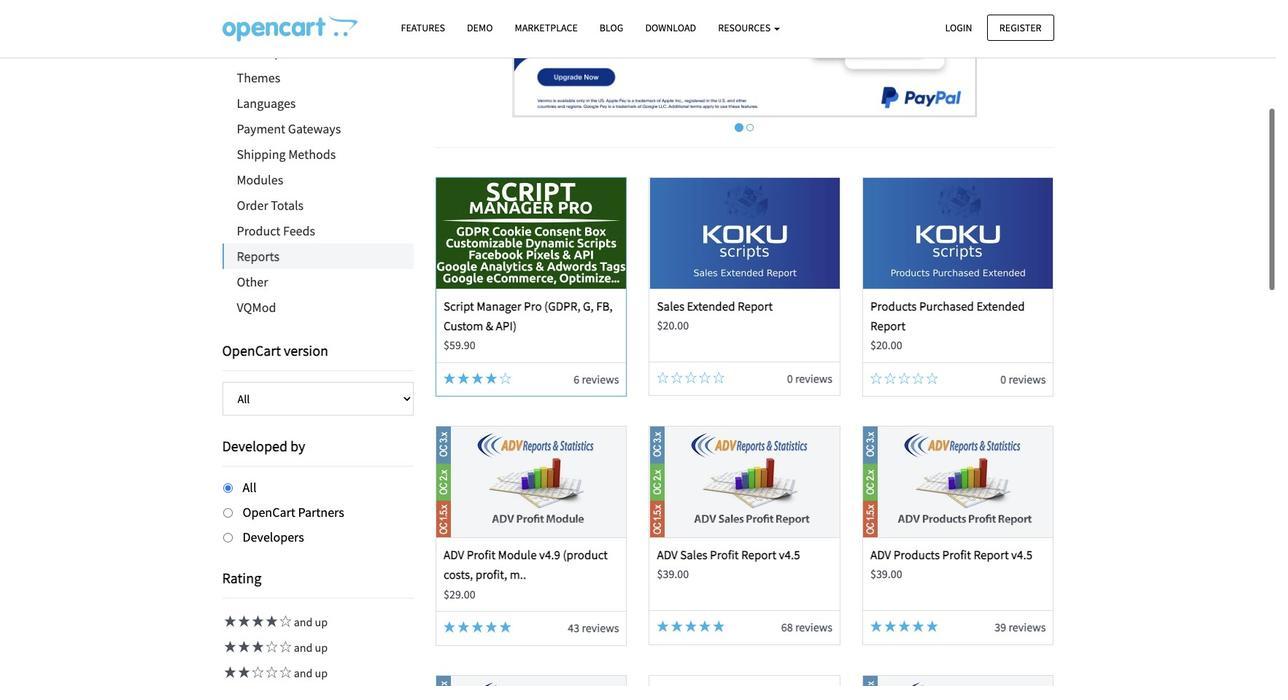 Task type: describe. For each thing, give the bounding box(es) containing it.
$59.90
[[444, 338, 476, 352]]

2 and up link from the top
[[222, 641, 328, 656]]

adv profit module v4.9 (product costs, profit, m.. $29.00
[[444, 547, 608, 602]]

order totals
[[237, 197, 304, 214]]

shipping methods
[[237, 146, 336, 163]]

reviews for adv sales profit report v4.5
[[795, 620, 833, 635]]

1 and up link from the top
[[222, 615, 328, 630]]

reports
[[237, 248, 279, 265]]

up for 3rd the 'and up' link from the bottom
[[315, 615, 328, 630]]

adv products profit report v4.5 link
[[871, 547, 1033, 563]]

product feeds
[[237, 223, 315, 239]]

developed by
[[222, 437, 305, 455]]

(product
[[563, 547, 608, 563]]

&
[[486, 318, 493, 334]]

developed
[[222, 437, 288, 455]]

developers
[[243, 529, 304, 546]]

partners
[[298, 504, 344, 521]]

products purchased extended report image
[[863, 178, 1053, 289]]

by
[[290, 437, 305, 455]]

payment gateways link
[[222, 116, 414, 142]]

marketplace
[[515, 21, 578, 34]]

demo
[[467, 21, 493, 34]]

script manager pro (gdpr, g, fb, custom & api) link
[[444, 298, 613, 334]]

adv sales profit report v4.5 link
[[657, 547, 800, 563]]

marketplace link
[[504, 15, 589, 41]]

0 reviews for products purchased extended report
[[1001, 372, 1046, 386]]

39
[[995, 620, 1006, 635]]

report for products purchased extended report
[[871, 318, 906, 334]]

totals
[[271, 197, 304, 214]]

blog link
[[589, 15, 634, 41]]

download link
[[634, 15, 707, 41]]

adv sales profit report v4.5 $39.00
[[657, 547, 800, 582]]

methods
[[288, 146, 336, 163]]

all link
[[222, 14, 414, 39]]

modules link
[[222, 167, 414, 193]]

resources
[[718, 21, 773, 34]]

products purchased extended report link
[[871, 298, 1025, 334]]

1 and up from the top
[[292, 615, 328, 630]]

v4.5 for adv sales profit report v4.5
[[779, 547, 800, 563]]

themes link
[[222, 65, 414, 90]]

reviews for sales extended report
[[795, 371, 833, 386]]

notifi pixel ocmod image
[[650, 676, 840, 687]]

costs,
[[444, 567, 473, 583]]

68
[[781, 620, 793, 635]]

adv profit module v4.9 (product costs, profit, m.. image
[[437, 427, 626, 538]]

68 reviews
[[781, 620, 833, 635]]

purchased
[[919, 298, 974, 314]]

adv for adv products profit report v4.5
[[871, 547, 891, 563]]

feeds
[[283, 223, 315, 239]]

2 and from the top
[[294, 641, 313, 656]]

opencart for opencart partners
[[243, 504, 295, 521]]

$39.00 for products
[[871, 567, 902, 582]]

sales extended report link
[[657, 298, 773, 314]]

pro
[[524, 298, 542, 314]]

products inside products purchased extended report $20.00
[[871, 298, 917, 314]]

reviews for adv products profit report v4.5
[[1009, 620, 1046, 635]]

register link
[[987, 14, 1054, 41]]

opencart - marketplace image
[[222, 15, 357, 42]]

m..
[[510, 567, 526, 583]]

adv profit module v4.9 (product costs, profit, m.. link
[[444, 547, 608, 583]]

payment gateways
[[237, 120, 341, 137]]

api)
[[496, 318, 517, 334]]

version
[[284, 342, 328, 360]]

adv customers profit report v4.5 image
[[437, 676, 626, 687]]

other link
[[222, 269, 414, 295]]

opencart version
[[222, 342, 328, 360]]

3 and from the top
[[294, 667, 313, 681]]

vqmod
[[237, 299, 276, 316]]

product feeds link
[[222, 218, 414, 244]]

login
[[945, 21, 972, 34]]

products purchased extended report $20.00
[[871, 298, 1025, 352]]

reviews for adv profit module v4.9 (product costs, profit, m..
[[582, 621, 619, 636]]

themes
[[237, 69, 280, 86]]

script
[[444, 298, 474, 314]]

order
[[237, 197, 268, 214]]

script manager pro (gdpr, g, fb, custom & api) $59.90
[[444, 298, 613, 352]]

adv sales profit report v4.5 image
[[650, 427, 840, 538]]

blog
[[600, 21, 624, 34]]

reviews for script manager pro (gdpr, g, fb, custom & api)
[[582, 372, 619, 386]]

adv sales report v4.5 image
[[863, 676, 1053, 687]]

languages link
[[222, 90, 414, 116]]

sales inside the "sales extended report $20.00"
[[657, 298, 684, 314]]



Task type: vqa. For each thing, say whether or not it's contained in the screenshot.
Profit to the left
yes



Task type: locate. For each thing, give the bounding box(es) containing it.
(gdpr,
[[544, 298, 581, 314]]

2 vertical spatial and up link
[[222, 667, 328, 681]]

2 vertical spatial up
[[315, 667, 328, 681]]

v4.5 inside adv products profit report v4.5 $39.00
[[1011, 547, 1033, 563]]

rating
[[222, 569, 261, 588]]

1 vertical spatial products
[[894, 547, 940, 563]]

report inside adv sales profit report v4.5 $39.00
[[741, 547, 777, 563]]

2 adv from the left
[[657, 547, 678, 563]]

demo link
[[456, 15, 504, 41]]

43
[[568, 621, 580, 636]]

shipping methods link
[[222, 142, 414, 167]]

1 horizontal spatial extended
[[977, 298, 1025, 314]]

manager
[[477, 298, 522, 314]]

3 adv from the left
[[871, 547, 891, 563]]

sales inside adv sales profit report v4.5 $39.00
[[680, 547, 708, 563]]

register
[[1000, 21, 1042, 34]]

star light image
[[444, 373, 455, 384], [458, 373, 469, 384], [472, 373, 483, 384], [486, 373, 497, 384], [222, 616, 236, 628], [236, 616, 250, 628], [250, 616, 264, 628], [657, 621, 669, 633], [685, 621, 697, 633], [699, 621, 711, 633], [713, 621, 725, 633], [871, 621, 882, 633], [885, 621, 896, 633], [899, 621, 910, 633], [927, 621, 938, 633], [444, 622, 455, 634], [472, 622, 483, 634], [500, 622, 511, 634], [222, 642, 236, 653], [236, 642, 250, 653]]

gateways
[[288, 120, 341, 137]]

adv for adv sales profit report v4.5
[[657, 547, 678, 563]]

1 horizontal spatial v4.5
[[1011, 547, 1033, 563]]

g,
[[583, 298, 594, 314]]

1 $39.00 from the left
[[657, 567, 689, 582]]

features link
[[390, 15, 456, 41]]

0 horizontal spatial $39.00
[[657, 567, 689, 582]]

products
[[871, 298, 917, 314], [894, 547, 940, 563]]

0 horizontal spatial 0
[[787, 371, 793, 386]]

report
[[738, 298, 773, 314], [871, 318, 906, 334], [741, 547, 777, 563], [974, 547, 1009, 563]]

1 horizontal spatial $20.00
[[871, 338, 902, 352]]

2 vertical spatial and
[[294, 667, 313, 681]]

3 profit from the left
[[942, 547, 971, 563]]

1 vertical spatial $20.00
[[871, 338, 902, 352]]

profit inside adv products profit report v4.5 $39.00
[[942, 547, 971, 563]]

0 horizontal spatial 0 reviews
[[787, 371, 833, 386]]

2 v4.5 from the left
[[1011, 547, 1033, 563]]

reviews
[[795, 371, 833, 386], [582, 372, 619, 386], [1009, 372, 1046, 386], [795, 620, 833, 635], [1009, 620, 1046, 635], [582, 621, 619, 636]]

0 horizontal spatial extended
[[687, 298, 735, 314]]

extended
[[687, 298, 735, 314], [977, 298, 1025, 314]]

$39.00 inside adv products profit report v4.5 $39.00
[[871, 567, 902, 582]]

reviews for products purchased extended report
[[1009, 372, 1046, 386]]

fb,
[[596, 298, 613, 314]]

shipping
[[237, 146, 286, 163]]

features
[[401, 21, 445, 34]]

1 profit from the left
[[467, 547, 496, 563]]

adv inside adv sales profit report v4.5 $39.00
[[657, 547, 678, 563]]

0 reviews for sales extended report
[[787, 371, 833, 386]]

modules
[[237, 171, 283, 188]]

43 reviews
[[568, 621, 619, 636]]

star light image
[[264, 616, 278, 628], [671, 621, 683, 633], [913, 621, 924, 633], [458, 622, 469, 634], [486, 622, 497, 634], [250, 642, 264, 653], [222, 667, 236, 679], [236, 667, 250, 679]]

2 horizontal spatial profit
[[942, 547, 971, 563]]

product
[[237, 223, 281, 239]]

extended inside the "sales extended report $20.00"
[[687, 298, 735, 314]]

$20.00 down sales extended report link on the right
[[657, 318, 689, 333]]

1 horizontal spatial 0
[[1001, 372, 1006, 386]]

2 $39.00 from the left
[[871, 567, 902, 582]]

0 horizontal spatial profit
[[467, 547, 496, 563]]

$39.00 inside adv sales profit report v4.5 $39.00
[[657, 567, 689, 582]]

report inside the "sales extended report $20.00"
[[738, 298, 773, 314]]

1 vertical spatial up
[[315, 641, 328, 656]]

2 up from the top
[[315, 641, 328, 656]]

1 adv from the left
[[444, 547, 464, 563]]

1 vertical spatial sales
[[680, 547, 708, 563]]

1 horizontal spatial adv
[[657, 547, 678, 563]]

marketplaces
[[237, 44, 310, 61]]

order totals link
[[222, 193, 414, 218]]

and up link
[[222, 615, 328, 630], [222, 641, 328, 656], [222, 667, 328, 681]]

login link
[[933, 14, 985, 41]]

None radio
[[223, 533, 232, 543]]

1 horizontal spatial profit
[[710, 547, 739, 563]]

v4.9
[[539, 547, 560, 563]]

1 vertical spatial opencart
[[243, 504, 295, 521]]

payment
[[237, 120, 285, 137]]

adv inside adv profit module v4.9 (product costs, profit, m.. $29.00
[[444, 547, 464, 563]]

adv
[[444, 547, 464, 563], [657, 547, 678, 563], [871, 547, 891, 563]]

0 for sales extended report
[[787, 371, 793, 386]]

0 vertical spatial and up link
[[222, 615, 328, 630]]

sales extended report $20.00
[[657, 298, 773, 333]]

1 vertical spatial and up link
[[222, 641, 328, 656]]

0 vertical spatial sales
[[657, 298, 684, 314]]

opencart down vqmod
[[222, 342, 281, 360]]

products inside adv products profit report v4.5 $39.00
[[894, 547, 940, 563]]

$20.00 inside the "sales extended report $20.00"
[[657, 318, 689, 333]]

report for adv sales profit report v4.5
[[741, 547, 777, 563]]

0 reviews
[[787, 371, 833, 386], [1001, 372, 1046, 386]]

reports link
[[224, 244, 414, 269]]

and up
[[292, 615, 328, 630], [292, 641, 328, 656], [292, 667, 328, 681]]

profit inside adv profit module v4.9 (product costs, profit, m.. $29.00
[[467, 547, 496, 563]]

adv products profit report v4.5 $39.00
[[871, 547, 1033, 582]]

v4.5 up 39 reviews
[[1011, 547, 1033, 563]]

all up the marketplaces on the left
[[237, 18, 251, 35]]

1 and from the top
[[294, 615, 313, 630]]

1 v4.5 from the left
[[779, 547, 800, 563]]

profit,
[[476, 567, 507, 583]]

0 vertical spatial $20.00
[[657, 318, 689, 333]]

report for adv products profit report v4.5
[[974, 547, 1009, 563]]

marketplaces link
[[222, 39, 414, 65]]

3 and up from the top
[[292, 667, 328, 681]]

3 up from the top
[[315, 667, 328, 681]]

$39.00 down adv products profit report v4.5 link
[[871, 567, 902, 582]]

v4.5 inside adv sales profit report v4.5 $39.00
[[779, 547, 800, 563]]

2 extended from the left
[[977, 298, 1025, 314]]

adv for adv profit module v4.9 (product costs, profit, m..
[[444, 547, 464, 563]]

report inside adv products profit report v4.5 $39.00
[[974, 547, 1009, 563]]

opencart
[[222, 342, 281, 360], [243, 504, 295, 521]]

opencart partners
[[243, 504, 344, 521]]

v4.5 for adv products profit report v4.5
[[1011, 547, 1033, 563]]

6
[[574, 372, 580, 386]]

other
[[237, 274, 268, 290]]

download
[[645, 21, 696, 34]]

2 horizontal spatial adv
[[871, 547, 891, 563]]

all inside "link"
[[237, 18, 251, 35]]

3 and up link from the top
[[222, 667, 328, 681]]

v4.5
[[779, 547, 800, 563], [1011, 547, 1033, 563]]

$39.00 down adv sales profit report v4.5 link
[[657, 567, 689, 582]]

0 vertical spatial up
[[315, 615, 328, 630]]

script manager pro (gdpr, g, fb, custom & api) image
[[437, 178, 626, 289]]

0 vertical spatial and
[[294, 615, 313, 630]]

sales extended report image
[[650, 178, 840, 289]]

resources link
[[707, 15, 791, 41]]

$20.00 inside products purchased extended report $20.00
[[871, 338, 902, 352]]

up for 2nd the 'and up' link from the bottom
[[315, 641, 328, 656]]

0 vertical spatial all
[[237, 18, 251, 35]]

1 up from the top
[[315, 615, 328, 630]]

0 horizontal spatial v4.5
[[779, 547, 800, 563]]

all
[[237, 18, 251, 35], [243, 479, 256, 496]]

39 reviews
[[995, 620, 1046, 635]]

sales
[[657, 298, 684, 314], [680, 547, 708, 563]]

0 for products purchased extended report
[[1001, 372, 1006, 386]]

$39.00 for sales
[[657, 567, 689, 582]]

extended inside products purchased extended report $20.00
[[977, 298, 1025, 314]]

module
[[498, 547, 537, 563]]

profit inside adv sales profit report v4.5 $39.00
[[710, 547, 739, 563]]

0 vertical spatial products
[[871, 298, 917, 314]]

report inside products purchased extended report $20.00
[[871, 318, 906, 334]]

1 vertical spatial and
[[294, 641, 313, 656]]

opencart for opencart version
[[222, 342, 281, 360]]

1 vertical spatial all
[[243, 479, 256, 496]]

0 vertical spatial opencart
[[222, 342, 281, 360]]

0
[[787, 371, 793, 386], [1001, 372, 1006, 386]]

star light o image
[[500, 373, 511, 384], [927, 373, 938, 384], [278, 642, 292, 653], [278, 667, 292, 679]]

2 vertical spatial and up
[[292, 667, 328, 681]]

1 horizontal spatial 0 reviews
[[1001, 372, 1046, 386]]

languages
[[237, 95, 296, 112]]

paypal payment gateway image
[[512, 0, 977, 117]]

all down developed
[[243, 479, 256, 496]]

0 vertical spatial and up
[[292, 615, 328, 630]]

$29.00
[[444, 587, 476, 602]]

custom
[[444, 318, 483, 334]]

profit
[[467, 547, 496, 563], [710, 547, 739, 563], [942, 547, 971, 563]]

1 extended from the left
[[687, 298, 735, 314]]

adv inside adv products profit report v4.5 $39.00
[[871, 547, 891, 563]]

vqmod link
[[222, 295, 414, 320]]

0 horizontal spatial $20.00
[[657, 318, 689, 333]]

profit for adv sales profit report v4.5
[[710, 547, 739, 563]]

star light o image
[[657, 372, 669, 384], [671, 372, 683, 384], [685, 372, 697, 384], [699, 372, 711, 384], [713, 372, 725, 384], [871, 373, 882, 384], [885, 373, 896, 384], [899, 373, 910, 384], [913, 373, 924, 384], [278, 616, 292, 628], [264, 642, 278, 653], [250, 667, 264, 679], [264, 667, 278, 679]]

up
[[315, 615, 328, 630], [315, 641, 328, 656], [315, 667, 328, 681]]

2 and up from the top
[[292, 641, 328, 656]]

opencart up developers
[[243, 504, 295, 521]]

0 horizontal spatial adv
[[444, 547, 464, 563]]

2 profit from the left
[[710, 547, 739, 563]]

6 reviews
[[574, 372, 619, 386]]

1 vertical spatial and up
[[292, 641, 328, 656]]

v4.5 up 68
[[779, 547, 800, 563]]

$20.00 down products purchased extended report link
[[871, 338, 902, 352]]

1 horizontal spatial $39.00
[[871, 567, 902, 582]]

None radio
[[223, 484, 232, 493], [223, 508, 232, 518], [223, 484, 232, 493], [223, 508, 232, 518]]

profit for adv products profit report v4.5
[[942, 547, 971, 563]]

up for 3rd the 'and up' link from the top of the page
[[315, 667, 328, 681]]

adv products profit report v4.5 image
[[863, 427, 1053, 538]]



